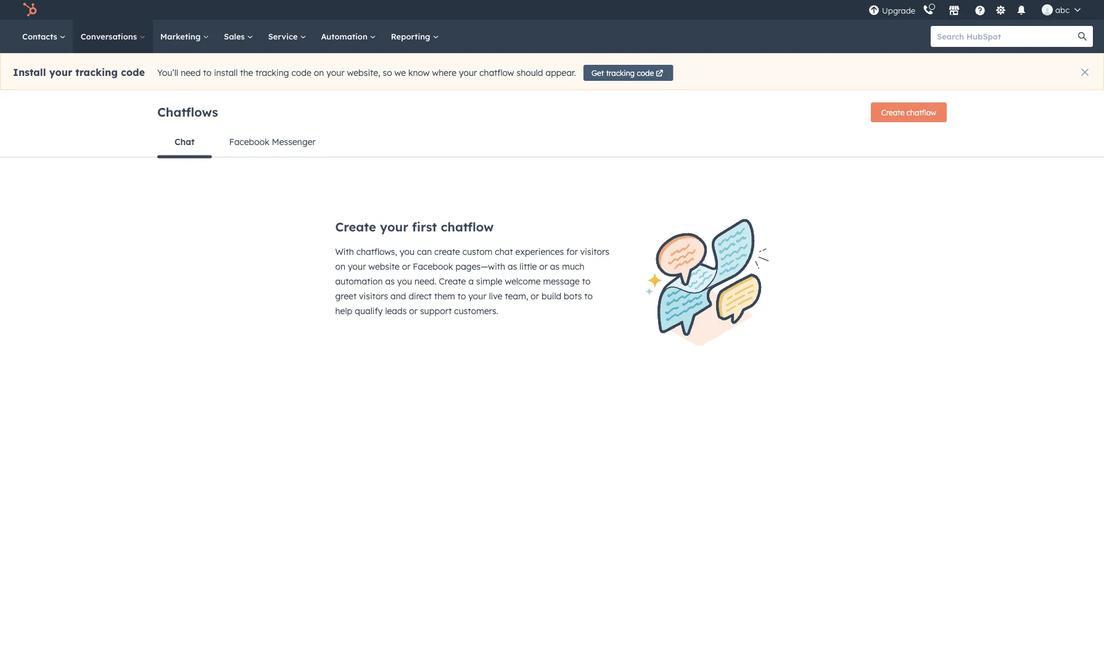 Task type: vqa. For each thing, say whether or not it's contained in the screenshot.
the right code
yes



Task type: locate. For each thing, give the bounding box(es) containing it.
0 horizontal spatial as
[[386, 276, 395, 287]]

2 vertical spatial create
[[439, 276, 466, 287]]

2 horizontal spatial tracking
[[607, 68, 635, 77]]

0 horizontal spatial tracking
[[76, 66, 118, 78]]

code down service link
[[292, 67, 312, 78]]

you
[[400, 246, 415, 257], [397, 276, 412, 287]]

visitors
[[581, 246, 610, 257], [359, 291, 388, 302]]

chatflow inside create chatflow button
[[907, 108, 937, 117]]

as left little
[[508, 261, 517, 272]]

chatflows,
[[357, 246, 398, 257]]

1 horizontal spatial facebook
[[413, 261, 453, 272]]

navigation containing chat
[[157, 127, 948, 158]]

as down website
[[386, 276, 395, 287]]

1 horizontal spatial create
[[439, 276, 466, 287]]

automation link
[[314, 20, 384, 53]]

settings link
[[994, 3, 1009, 16]]

2 horizontal spatial as
[[551, 261, 560, 272]]

website,
[[347, 67, 381, 78]]

tracking down conversations
[[76, 66, 118, 78]]

website
[[369, 261, 400, 272]]

as up message
[[551, 261, 560, 272]]

to right need
[[203, 67, 212, 78]]

facebook inside button
[[229, 136, 270, 147]]

you up and
[[397, 276, 412, 287]]

qualify
[[355, 306, 383, 316]]

chatflow inside install your tracking code alert
[[480, 67, 515, 78]]

little
[[520, 261, 537, 272]]

chatflows banner
[[157, 99, 948, 127]]

custom
[[463, 246, 493, 257]]

code
[[121, 66, 145, 78], [292, 67, 312, 78], [637, 68, 654, 77]]

know
[[409, 67, 430, 78]]

settings image
[[996, 5, 1007, 16]]

create inside button
[[882, 108, 905, 117]]

tracking right get
[[607, 68, 635, 77]]

need.
[[415, 276, 437, 287]]

marketing link
[[153, 20, 217, 53]]

upgrade image
[[869, 5, 880, 16]]

your up automation
[[348, 261, 366, 272]]

create chatflow
[[882, 108, 937, 117]]

create
[[435, 246, 460, 257]]

support
[[420, 306, 452, 316]]

upgrade
[[883, 6, 916, 16]]

on down the with
[[335, 261, 346, 272]]

with
[[335, 246, 354, 257]]

contacts
[[22, 31, 60, 41]]

0 horizontal spatial visitors
[[359, 291, 388, 302]]

we
[[395, 67, 406, 78]]

1 vertical spatial create
[[335, 219, 376, 235]]

0 vertical spatial you
[[400, 246, 415, 257]]

so
[[383, 67, 392, 78]]

abc button
[[1035, 0, 1089, 20]]

service
[[268, 31, 300, 41]]

visitors up 'qualify'
[[359, 291, 388, 302]]

create
[[882, 108, 905, 117], [335, 219, 376, 235], [439, 276, 466, 287]]

0 vertical spatial visitors
[[581, 246, 610, 257]]

as
[[508, 261, 517, 272], [551, 261, 560, 272], [386, 276, 395, 287]]

install
[[13, 66, 46, 78]]

need
[[181, 67, 201, 78]]

to
[[203, 67, 212, 78], [583, 276, 591, 287], [458, 291, 466, 302], [585, 291, 593, 302]]

create for create your first chatflow
[[335, 219, 376, 235]]

direct
[[409, 291, 432, 302]]

you'll need to install the tracking code on your website, so we know where your chatflow should appear.
[[157, 67, 577, 78]]

0 vertical spatial create
[[882, 108, 905, 117]]

notifications button
[[1012, 0, 1033, 20]]

navigation
[[157, 127, 948, 158]]

welcome
[[505, 276, 541, 287]]

facebook
[[229, 136, 270, 147], [413, 261, 453, 272]]

1 vertical spatial facebook
[[413, 261, 453, 272]]

1 horizontal spatial on
[[335, 261, 346, 272]]

0 vertical spatial facebook
[[229, 136, 270, 147]]

message
[[543, 276, 580, 287]]

0 horizontal spatial facebook
[[229, 136, 270, 147]]

help image
[[975, 6, 986, 17]]

code left you'll
[[121, 66, 145, 78]]

2 horizontal spatial code
[[637, 68, 654, 77]]

pages—with
[[456, 261, 506, 272]]

facebook up need. on the top of the page
[[413, 261, 453, 272]]

2 horizontal spatial create
[[882, 108, 905, 117]]

to right bots
[[585, 291, 593, 302]]

sales link
[[217, 20, 261, 53]]

1 vertical spatial on
[[335, 261, 346, 272]]

calling icon button
[[919, 2, 940, 18]]

your
[[49, 66, 72, 78], [327, 67, 345, 78], [459, 67, 477, 78], [380, 219, 409, 235], [348, 261, 366, 272], [469, 291, 487, 302]]

sales
[[224, 31, 247, 41]]

your up customers.
[[469, 291, 487, 302]]

greet
[[335, 291, 357, 302]]

abc
[[1056, 5, 1070, 15]]

code right get
[[637, 68, 654, 77]]

0 vertical spatial on
[[314, 67, 324, 78]]

create for create chatflow
[[882, 108, 905, 117]]

customers.
[[454, 306, 499, 316]]

tracking right the
[[256, 67, 289, 78]]

1 horizontal spatial as
[[508, 261, 517, 272]]

0 horizontal spatial create
[[335, 219, 376, 235]]

chatflow
[[480, 67, 515, 78], [907, 108, 937, 117], [441, 219, 494, 235]]

search image
[[1079, 32, 1088, 41]]

contacts link
[[15, 20, 73, 53]]

chatflows
[[157, 104, 218, 119]]

on
[[314, 67, 324, 78], [335, 261, 346, 272]]

or
[[402, 261, 411, 272], [540, 261, 548, 272], [531, 291, 540, 302], [409, 306, 418, 316]]

help button
[[970, 0, 991, 20]]

your up chatflows, on the left
[[380, 219, 409, 235]]

on left website,
[[314, 67, 324, 78]]

menu
[[868, 0, 1090, 20]]

reporting
[[391, 31, 433, 41]]

visitors right for
[[581, 246, 610, 257]]

hubspot image
[[22, 2, 37, 17]]

and
[[391, 291, 406, 302]]

chat
[[495, 246, 513, 257]]

you'll
[[157, 67, 178, 78]]

0 horizontal spatial on
[[314, 67, 324, 78]]

bots
[[564, 291, 582, 302]]

to down much
[[583, 276, 591, 287]]

create inside the with chatflows, you can create custom chat experiences for visitors on your website or facebook pages—with as little or as much automation as you need. create a simple welcome message to greet visitors and direct them to your live team, or build bots to help qualify leads or support customers.
[[439, 276, 466, 287]]

you left can
[[400, 246, 415, 257]]

1 horizontal spatial visitors
[[581, 246, 610, 257]]

or left build
[[531, 291, 540, 302]]

facebook left messenger
[[229, 136, 270, 147]]

1 vertical spatial chatflow
[[907, 108, 937, 117]]

your right 'where'
[[459, 67, 477, 78]]

0 vertical spatial chatflow
[[480, 67, 515, 78]]

tracking
[[76, 66, 118, 78], [256, 67, 289, 78], [607, 68, 635, 77]]



Task type: describe. For each thing, give the bounding box(es) containing it.
get tracking code link
[[584, 65, 674, 81]]

help
[[335, 306, 353, 316]]

facebook messenger button
[[212, 127, 333, 157]]

your left website,
[[327, 67, 345, 78]]

where
[[432, 67, 457, 78]]

to right them at top left
[[458, 291, 466, 302]]

marketing
[[160, 31, 203, 41]]

search button
[[1073, 26, 1094, 47]]

them
[[435, 291, 455, 302]]

can
[[417, 246, 432, 257]]

the
[[240, 67, 253, 78]]

install your tracking code alert
[[0, 53, 1105, 90]]

much
[[562, 261, 585, 272]]

chat
[[175, 136, 195, 147]]

first
[[412, 219, 437, 235]]

get tracking code
[[592, 68, 654, 77]]

team,
[[505, 291, 529, 302]]

service link
[[261, 20, 314, 53]]

simple
[[477, 276, 503, 287]]

messenger
[[272, 136, 316, 147]]

1 vertical spatial you
[[397, 276, 412, 287]]

on inside install your tracking code alert
[[314, 67, 324, 78]]

calling icon image
[[923, 5, 935, 16]]

Search HubSpot search field
[[931, 26, 1083, 47]]

0 horizontal spatial code
[[121, 66, 145, 78]]

2 vertical spatial chatflow
[[441, 219, 494, 235]]

on inside the with chatflows, you can create custom chat experiences for visitors on your website or facebook pages—with as little or as much automation as you need. create a simple welcome message to greet visitors and direct them to your live team, or build bots to help qualify leads or support customers.
[[335, 261, 346, 272]]

your right install
[[49, 66, 72, 78]]

leads
[[385, 306, 407, 316]]

create your first chatflow
[[335, 219, 494, 235]]

or right website
[[402, 261, 411, 272]]

menu containing abc
[[868, 0, 1090, 20]]

build
[[542, 291, 562, 302]]

create chatflow button
[[871, 102, 948, 122]]

conversations
[[81, 31, 139, 41]]

notifications image
[[1017, 6, 1028, 17]]

facebook messenger
[[229, 136, 316, 147]]

reporting link
[[384, 20, 447, 53]]

1 horizontal spatial tracking
[[256, 67, 289, 78]]

install your tracking code
[[13, 66, 145, 78]]

automation
[[321, 31, 370, 41]]

hubspot link
[[15, 2, 46, 17]]

1 horizontal spatial code
[[292, 67, 312, 78]]

for
[[567, 246, 578, 257]]

live
[[489, 291, 503, 302]]

get
[[592, 68, 605, 77]]

to inside install your tracking code alert
[[203, 67, 212, 78]]

automation
[[335, 276, 383, 287]]

gary orlando image
[[1043, 4, 1054, 15]]

should
[[517, 67, 544, 78]]

1 vertical spatial visitors
[[359, 291, 388, 302]]

a
[[469, 276, 474, 287]]

with chatflows, you can create custom chat experiences for visitors on your website or facebook pages—with as little or as much automation as you need. create a simple welcome message to greet visitors and direct them to your live team, or build bots to help qualify leads or support customers.
[[335, 246, 610, 316]]

close image
[[1082, 69, 1089, 76]]

marketplaces button
[[942, 0, 968, 20]]

install
[[214, 67, 238, 78]]

experiences
[[516, 246, 564, 257]]

chat button
[[157, 127, 212, 158]]

appear.
[[546, 67, 577, 78]]

facebook inside the with chatflows, you can create custom chat experiences for visitors on your website or facebook pages—with as little or as much automation as you need. create a simple welcome message to greet visitors and direct them to your live team, or build bots to help qualify leads or support customers.
[[413, 261, 453, 272]]

or down experiences in the top of the page
[[540, 261, 548, 272]]

conversations link
[[73, 20, 153, 53]]

marketplaces image
[[949, 6, 961, 17]]

or down direct
[[409, 306, 418, 316]]



